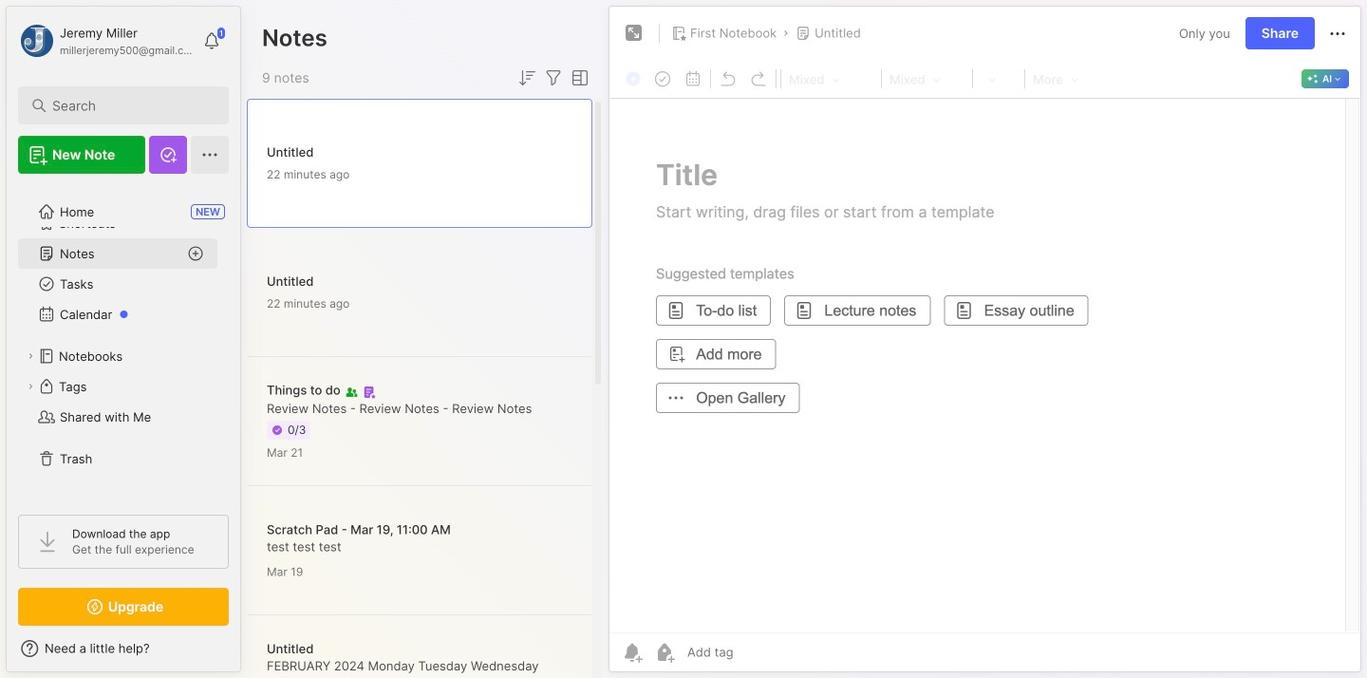 Task type: vqa. For each thing, say whether or not it's contained in the screenshot.
More actions image
yes



Task type: describe. For each thing, give the bounding box(es) containing it.
View options field
[[565, 66, 592, 89]]

none search field inside main 'element'
[[52, 94, 204, 117]]

main element
[[0, 0, 247, 678]]

click to collapse image
[[240, 643, 254, 666]]

expand note image
[[623, 22, 646, 45]]

add tag image
[[653, 641, 676, 664]]

expand notebooks image
[[25, 350, 36, 362]]

Sort options field
[[516, 66, 538, 89]]

expand tags image
[[25, 381, 36, 392]]

more image
[[1028, 66, 1084, 91]]

WHAT'S NEW field
[[7, 633, 240, 664]]

More field
[[1028, 66, 1084, 91]]



Task type: locate. For each thing, give the bounding box(es) containing it.
font family image
[[884, 66, 971, 91]]

tree inside main 'element'
[[7, 185, 240, 498]]

heading level image
[[783, 66, 879, 91]]

None search field
[[52, 94, 204, 117]]

add filters image
[[542, 66, 565, 89]]

Add filters field
[[542, 66, 565, 89]]

add a reminder image
[[621, 641, 644, 664]]

note window element
[[609, 6, 1362, 677]]

Account field
[[18, 22, 194, 60]]

Font size field
[[975, 66, 1023, 91]]

Font family field
[[884, 66, 971, 91]]

font size image
[[975, 66, 1023, 91]]

more actions image
[[1327, 22, 1349, 45]]

Search text field
[[52, 97, 204, 115]]

Heading level field
[[783, 66, 879, 91]]

Insert field
[[621, 66, 648, 91]]

More actions field
[[1327, 21, 1349, 45]]

tree
[[7, 185, 240, 498]]

Note Editor text field
[[610, 98, 1361, 632]]

Add tag field
[[686, 644, 828, 660]]

insert image
[[621, 66, 648, 91]]



